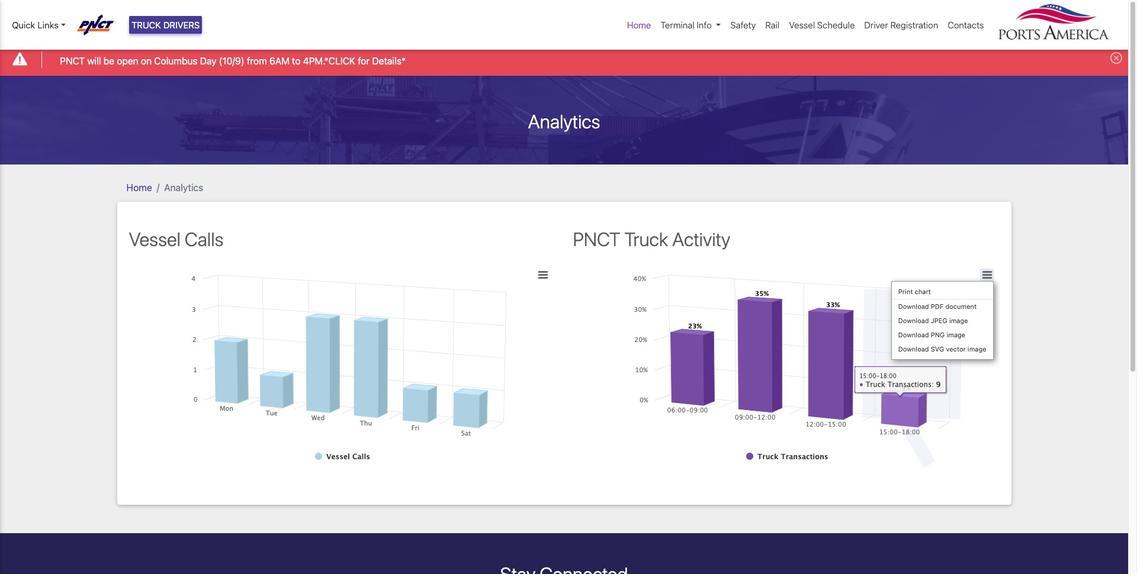 Task type: describe. For each thing, give the bounding box(es) containing it.
details*
[[372, 55, 406, 66]]

calls
[[185, 228, 224, 250]]

quick
[[12, 20, 35, 30]]

rail link
[[761, 14, 784, 36]]

rail
[[765, 20, 780, 30]]

to
[[292, 55, 301, 66]]

download for download svg vector image
[[898, 346, 929, 353]]

home inside 'link'
[[627, 20, 651, 30]]

day
[[200, 55, 217, 66]]

on
[[141, 55, 152, 66]]

terminal info link
[[656, 14, 726, 36]]

(10/9)
[[219, 55, 244, 66]]

vessel for vessel schedule
[[789, 20, 815, 30]]

links
[[38, 20, 59, 30]]

quick links
[[12, 20, 59, 30]]

driver
[[864, 20, 888, 30]]

pnct will be open on columbus day (10/9) from 6am to 4pm.*click for details* link
[[60, 54, 406, 68]]

will
[[87, 55, 101, 66]]

print
[[898, 288, 913, 296]]

terminal info
[[661, 20, 712, 30]]

download png image
[[898, 331, 966, 339]]

for
[[358, 55, 370, 66]]

driver registration link
[[860, 14, 943, 36]]

download svg vector image
[[898, 346, 987, 353]]

quick links link
[[12, 18, 66, 32]]

2 vertical spatial image
[[968, 346, 987, 353]]

vessel for vessel calls
[[129, 228, 181, 250]]

download for download png image
[[898, 331, 929, 339]]

download for download jpeg image
[[898, 317, 929, 325]]

pnct will be open on columbus day (10/9) from 6am to 4pm.*click for details*
[[60, 55, 406, 66]]

0 horizontal spatial analytics
[[164, 182, 203, 193]]

pdf
[[931, 303, 944, 311]]



Task type: locate. For each thing, give the bounding box(es) containing it.
activity
[[672, 228, 730, 250]]

home link
[[623, 14, 656, 36], [126, 182, 152, 193]]

contacts link
[[943, 14, 989, 36]]

1 horizontal spatial analytics
[[528, 110, 600, 132]]

1 horizontal spatial pnct
[[573, 228, 620, 250]]

1 horizontal spatial home link
[[623, 14, 656, 36]]

image up vector
[[947, 331, 966, 339]]

drivers
[[163, 20, 200, 30]]

image down document
[[949, 317, 968, 325]]

truck drivers link
[[129, 16, 202, 34]]

truck drivers
[[132, 20, 200, 30]]

chart
[[915, 288, 931, 296]]

pnct truck activity
[[573, 228, 730, 250]]

1 vertical spatial image
[[947, 331, 966, 339]]

1 vertical spatial home
[[126, 182, 152, 193]]

0 horizontal spatial truck
[[132, 20, 161, 30]]

pnct for pnct truck activity
[[573, 228, 620, 250]]

0 vertical spatial home
[[627, 20, 651, 30]]

columbus
[[154, 55, 198, 66]]

vessel calls
[[129, 228, 224, 250]]

4 download from the top
[[898, 346, 929, 353]]

0 vertical spatial pnct
[[60, 55, 85, 66]]

image for download jpeg image
[[949, 317, 968, 325]]

truck
[[132, 20, 161, 30], [625, 228, 668, 250]]

jpeg
[[931, 317, 948, 325]]

safety
[[731, 20, 756, 30]]

contacts
[[948, 20, 984, 30]]

info
[[697, 20, 712, 30]]

print chart
[[898, 288, 931, 296]]

1 vertical spatial home link
[[126, 182, 152, 193]]

image right vector
[[968, 346, 987, 353]]

vector
[[946, 346, 966, 353]]

1 horizontal spatial truck
[[625, 228, 668, 250]]

0 vertical spatial vessel
[[789, 20, 815, 30]]

1 horizontal spatial vessel
[[789, 20, 815, 30]]

download down the download png image
[[898, 346, 929, 353]]

truck left activity on the top
[[625, 228, 668, 250]]

pnct inside pnct will be open on columbus day (10/9) from 6am to 4pm.*click for details* 'link'
[[60, 55, 85, 66]]

from
[[247, 55, 267, 66]]

vessel schedule
[[789, 20, 855, 30]]

0 vertical spatial analytics
[[528, 110, 600, 132]]

3 download from the top
[[898, 331, 929, 339]]

close image
[[1111, 52, 1122, 64]]

pnct for pnct will be open on columbus day (10/9) from 6am to 4pm.*click for details*
[[60, 55, 85, 66]]

registration
[[891, 20, 938, 30]]

4pm.*click
[[303, 55, 355, 66]]

driver registration
[[864, 20, 938, 30]]

download down download jpeg image
[[898, 331, 929, 339]]

pnct will be open on columbus day (10/9) from 6am to 4pm.*click for details* alert
[[0, 44, 1128, 76]]

0 horizontal spatial home link
[[126, 182, 152, 193]]

home
[[627, 20, 651, 30], [126, 182, 152, 193]]

0 horizontal spatial vessel
[[129, 228, 181, 250]]

6am
[[269, 55, 290, 66]]

schedule
[[817, 20, 855, 30]]

0 vertical spatial home link
[[623, 14, 656, 36]]

pnct
[[60, 55, 85, 66], [573, 228, 620, 250]]

be
[[103, 55, 114, 66]]

1 download from the top
[[898, 303, 929, 311]]

1 vertical spatial vessel
[[129, 228, 181, 250]]

open
[[117, 55, 138, 66]]

0 horizontal spatial pnct
[[60, 55, 85, 66]]

vessel
[[789, 20, 815, 30], [129, 228, 181, 250]]

svg
[[931, 346, 944, 353]]

png
[[931, 331, 945, 339]]

download
[[898, 303, 929, 311], [898, 317, 929, 325], [898, 331, 929, 339], [898, 346, 929, 353]]

truck left drivers
[[132, 20, 161, 30]]

2 download from the top
[[898, 317, 929, 325]]

download pdf document
[[898, 303, 977, 311]]

vessel right the rail
[[789, 20, 815, 30]]

vessel left calls
[[129, 228, 181, 250]]

download down print chart
[[898, 303, 929, 311]]

0 vertical spatial truck
[[132, 20, 161, 30]]

document
[[946, 303, 977, 311]]

analytics
[[528, 110, 600, 132], [164, 182, 203, 193]]

0 horizontal spatial home
[[126, 182, 152, 193]]

safety link
[[726, 14, 761, 36]]

vessel schedule link
[[784, 14, 860, 36]]

image for download png image
[[947, 331, 966, 339]]

terminal
[[661, 20, 695, 30]]

download jpeg image
[[898, 317, 968, 325]]

1 vertical spatial pnct
[[573, 228, 620, 250]]

1 vertical spatial truck
[[625, 228, 668, 250]]

0 vertical spatial image
[[949, 317, 968, 325]]

1 vertical spatial analytics
[[164, 182, 203, 193]]

download for download pdf document
[[898, 303, 929, 311]]

download up the download png image
[[898, 317, 929, 325]]

image
[[949, 317, 968, 325], [947, 331, 966, 339], [968, 346, 987, 353]]

1 horizontal spatial home
[[627, 20, 651, 30]]



Task type: vqa. For each thing, say whether or not it's contained in the screenshot.
Download PNG image
yes



